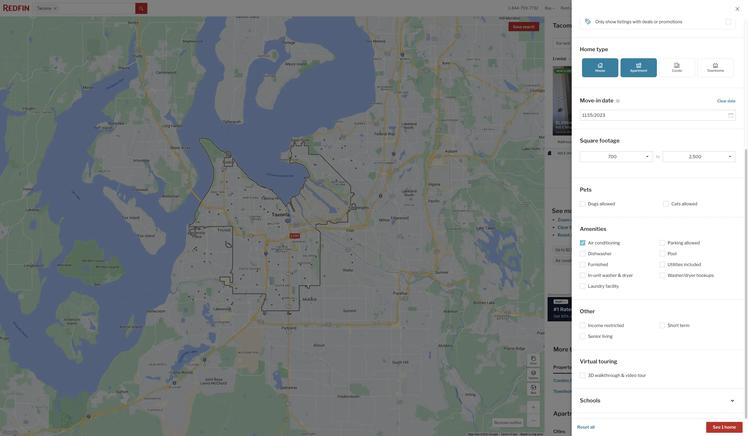Task type: vqa. For each thing, say whether or not it's contained in the screenshot.
the top &
yes



Task type: describe. For each thing, give the bounding box(es) containing it.
clear inside zoom out clear the map boundary reset all filters or remove one of your filters below to see more homes
[[558, 225, 569, 230]]

year built
[[693, 72, 707, 76]]

for for apartments for rent near tacoma
[[589, 410, 597, 417]]

map region
[[0, 0, 569, 436]]

1 vertical spatial &
[[621, 373, 625, 378]]

favorite this home image
[[650, 126, 657, 133]]

only show listings with deals or promotions
[[595, 19, 683, 24]]

report for report ad
[[733, 294, 741, 297]]

with
[[633, 19, 641, 24]]

0 horizontal spatial more
[[564, 207, 579, 215]]

more inside zoom out clear the map boundary reset all filters or remove one of your filters below to see more homes
[[674, 233, 684, 238]]

0 horizontal spatial date
[[602, 97, 614, 104]]

ago
[[573, 69, 579, 73]]

save search
[[513, 24, 535, 29]]

condos for rent in tacoma
[[553, 378, 607, 384]]

rent for townhomes for rent in tacoma
[[586, 389, 595, 394]]

1,395
[[291, 234, 299, 238]]

map for map data ©2023 google
[[468, 433, 474, 436]]

map inside zoom out clear the map boundary reset all filters or remove one of your filters below to see more homes
[[577, 225, 586, 230]]

416 e wright ave unit 1 tacoma
[[558, 151, 606, 155]]

submit search image
[[139, 6, 143, 11]]

cities element
[[553, 425, 565, 436]]

photos
[[706, 58, 720, 63]]

Select your move-in date text field
[[582, 113, 729, 118]]

see for see more homes
[[552, 207, 563, 215]]

1-
[[508, 6, 512, 10]]

outline
[[510, 421, 522, 425]]

laundry facility
[[588, 284, 619, 289]]

bedrooms
[[594, 365, 615, 370]]

pets
[[580, 187, 592, 193]]

x-out this home image
[[661, 126, 668, 133]]

rentals
[[576, 22, 598, 29]]

reset inside button
[[577, 425, 589, 430]]

0 vertical spatial &
[[618, 273, 621, 278]]

700
[[608, 154, 617, 159]]

report for report a map error
[[520, 433, 528, 436]]

google image
[[1, 429, 19, 436]]

unit
[[594, 273, 601, 278]]

1+
[[590, 248, 594, 252]]

apartments for apartments for rent near tacoma
[[553, 410, 588, 417]]

property
[[553, 365, 572, 370]]

types
[[573, 365, 585, 370]]

rent inside button
[[563, 41, 570, 46]]

dishwasher
[[588, 251, 612, 257]]

save search button
[[508, 22, 539, 31]]

see 1 home button
[[706, 422, 743, 433]]

new 11 hrs ago
[[556, 69, 579, 73]]

0 horizontal spatial of
[[509, 433, 512, 436]]

0 horizontal spatial homes
[[580, 207, 599, 215]]

table button
[[727, 58, 740, 66]]

1-844-759-7732
[[508, 6, 538, 10]]

for rent
[[556, 41, 570, 46]]

near
[[612, 410, 625, 417]]

footage
[[600, 137, 620, 144]]

2 filters from the left
[[635, 233, 646, 238]]

rental buildings element
[[574, 425, 607, 436]]

11/15/2023 move-in date
[[598, 259, 642, 263]]

all inside zoom out clear the map boundary reset all filters or remove one of your filters below to see more homes
[[571, 233, 575, 238]]

dogs allowed
[[588, 201, 615, 207]]

11/15/2023
[[598, 259, 618, 263]]

recommended
[[582, 57, 610, 61]]

term
[[680, 323, 690, 328]]

day
[[714, 151, 720, 155]]

senior living
[[588, 334, 613, 339]]

up
[[556, 248, 561, 252]]

tour
[[638, 373, 646, 378]]

zoom
[[558, 218, 570, 223]]

view
[[705, 127, 713, 132]]

condo
[[672, 68, 682, 73]]

hookups
[[696, 273, 714, 278]]

©2023
[[480, 433, 489, 436]]

to right up
[[561, 248, 565, 252]]

or inside zoom out clear the map boundary reset all filters or remove one of your filters below to see more homes
[[589, 233, 594, 238]]

allowed for parking allowed
[[684, 241, 700, 246]]

Townhome checkbox
[[697, 58, 734, 77]]

see for see 1 home
[[713, 425, 721, 430]]

remove up to $1.5k image
[[578, 248, 581, 252]]

square
[[580, 137, 598, 144]]

1 right unit
[[591, 151, 593, 155]]

1+ beds
[[590, 248, 603, 252]]

see
[[666, 233, 673, 238]]

1 right 2
[[671, 151, 672, 155]]

to right /mo
[[656, 154, 660, 159]]

remove outline button
[[492, 419, 524, 428]]

for for condos for rent in tacoma
[[570, 378, 576, 384]]

0 horizontal spatial air
[[556, 259, 561, 263]]

in for condos for rent in tacoma
[[587, 378, 590, 384]]

included
[[684, 262, 701, 267]]

rent for apartments for rent in tacoma
[[679, 389, 688, 394]]

ft.
[[659, 72, 663, 76]]

remove
[[494, 421, 509, 425]]

touring
[[599, 358, 617, 365]]

show
[[606, 19, 616, 24]]

photos button
[[705, 58, 727, 65]]

unit
[[585, 151, 591, 155]]

utilities included
[[668, 262, 701, 267]]

wright
[[567, 151, 577, 155]]

favorite this home image
[[734, 150, 741, 156]]

reset inside zoom out clear the map boundary reset all filters or remove one of your filters below to see more homes
[[558, 233, 570, 238]]

property types
[[553, 365, 585, 370]]

map button
[[527, 383, 540, 397]]

utilities
[[668, 262, 683, 267]]

washer/dryer hookups
[[668, 273, 714, 278]]

to right more
[[570, 346, 576, 353]]

redfin
[[614, 277, 627, 283]]

terms of use link
[[501, 433, 517, 436]]

condos
[[553, 378, 569, 384]]

for rent button
[[553, 38, 581, 49]]

up to $1.5k
[[556, 248, 575, 252]]

rental
[[574, 429, 587, 435]]

apartments for rent near tacoma
[[553, 410, 648, 417]]

in for apartments for rent in tacoma
[[689, 389, 692, 394]]

previous button image
[[558, 97, 563, 102]]

draw button
[[527, 354, 540, 367]]

homes inside zoom out clear the map boundary reset all filters or remove one of your filters below to see more homes
[[685, 233, 699, 238]]

in for townhomes for rent in tacoma
[[596, 389, 599, 394]]

reset all button
[[577, 422, 595, 433]]

data
[[474, 433, 480, 436]]

7732
[[529, 6, 538, 10]]

report ad
[[733, 294, 745, 297]]

750
[[686, 151, 692, 155]]

move-
[[619, 259, 630, 263]]

score®
[[594, 422, 612, 428]]



Task type: locate. For each thing, give the bounding box(es) containing it.
1 inside 1 rental •
[[553, 57, 555, 61]]

1 vertical spatial reset
[[577, 425, 589, 430]]

property types element
[[553, 360, 585, 374]]

townhomes
[[553, 389, 578, 394]]

more up parking
[[674, 233, 684, 238]]

cities
[[553, 429, 565, 435]]

1 horizontal spatial clear
[[717, 99, 727, 103]]

tacoma
[[37, 6, 51, 11], [553, 22, 575, 29], [594, 151, 606, 155], [663, 277, 679, 283], [606, 346, 628, 353], [591, 378, 607, 384], [600, 389, 616, 394], [693, 389, 709, 394], [626, 410, 648, 417]]

the
[[569, 225, 576, 230]]

1 horizontal spatial conditioning
[[595, 241, 620, 246]]

house, apartment
[[647, 248, 679, 252]]

1 right "<"
[[712, 151, 714, 155]]

facility
[[606, 284, 619, 289]]

clear inside 'button'
[[717, 99, 727, 103]]

filters down clear the map boundary button
[[576, 233, 588, 238]]

1 horizontal spatial air
[[588, 241, 594, 246]]

move-in date
[[580, 97, 614, 104]]

error
[[537, 433, 543, 436]]

homes down dogs
[[580, 207, 599, 215]]

remove
[[595, 233, 610, 238]]

for right condos
[[570, 378, 576, 384]]

0 vertical spatial more
[[564, 207, 579, 215]]

explore
[[577, 346, 598, 353]]

favorite button checkbox
[[636, 68, 645, 77]]

short
[[668, 323, 679, 328]]

0 horizontal spatial map
[[531, 433, 537, 436]]

:
[[581, 57, 582, 61]]

for up schools link
[[672, 389, 678, 394]]

air up 1+ at bottom right
[[588, 241, 594, 246]]

None search field
[[60, 3, 135, 14]]

to left see
[[660, 233, 665, 238]]

map right the
[[577, 225, 586, 230]]

apartments up schools link
[[646, 389, 671, 394]]

0 horizontal spatial conditioning
[[561, 259, 583, 263]]

report ad button
[[733, 294, 745, 298]]

$1,395 /mo
[[621, 151, 637, 155]]

1 horizontal spatial filters
[[635, 233, 646, 238]]

0 vertical spatial all
[[571, 233, 575, 238]]

or right deals
[[654, 19, 658, 24]]

conditioning down $1.5k on the bottom
[[561, 259, 583, 263]]

draw
[[530, 362, 537, 365]]

walk
[[580, 422, 593, 428]]

view details
[[705, 127, 726, 132]]

virtual touring
[[580, 358, 617, 365]]

allowed for dogs allowed
[[600, 201, 615, 207]]

0 horizontal spatial map
[[468, 433, 474, 436]]

& left dryer
[[618, 273, 621, 278]]

recommended button
[[582, 56, 614, 61]]

apartments for rent in tacoma
[[646, 389, 709, 394]]

rent for apartments for rent near tacoma
[[599, 410, 610, 417]]

1 vertical spatial apartments
[[553, 410, 588, 417]]

map left data
[[468, 433, 474, 436]]

for down condos for rent in tacoma
[[579, 389, 585, 394]]

washer
[[602, 273, 617, 278]]

416
[[558, 151, 563, 155]]

option group containing house
[[582, 58, 734, 77]]

1 vertical spatial conditioning
[[561, 259, 583, 263]]

&
[[618, 273, 621, 278], [621, 373, 625, 378]]

buildings
[[588, 429, 607, 435]]

ad region
[[548, 297, 745, 322]]

in for more to explore in tacoma
[[599, 346, 604, 353]]

apartments for apartments for rent in tacoma
[[646, 389, 671, 394]]

dogs
[[588, 201, 599, 207]]

<
[[710, 151, 712, 155]]

1 horizontal spatial see
[[713, 425, 721, 430]]

0 vertical spatial homes
[[580, 207, 599, 215]]

1 vertical spatial report
[[520, 433, 528, 436]]

see left home
[[713, 425, 721, 430]]

map down options
[[531, 391, 536, 395]]

clear down zoom
[[558, 225, 569, 230]]

for for apartments for rent in tacoma
[[672, 389, 678, 394]]

0 horizontal spatial filters
[[576, 233, 588, 238]]

more up out
[[564, 207, 579, 215]]

hrs
[[567, 69, 573, 73]]

clear down available
[[717, 99, 727, 103]]

0 vertical spatial see
[[552, 207, 563, 215]]

report left a
[[520, 433, 528, 436]]

of inside zoom out clear the map boundary reset all filters or remove one of your filters below to see more homes
[[619, 233, 624, 238]]

air conditioning down 'remove'
[[588, 241, 620, 246]]

0 horizontal spatial air conditioning
[[556, 259, 583, 263]]

bedrooms element
[[594, 360, 615, 374]]

1 horizontal spatial of
[[619, 233, 624, 238]]

terms of use
[[501, 433, 517, 436]]

0 horizontal spatial reset
[[558, 233, 570, 238]]

income
[[588, 323, 603, 328]]

0 horizontal spatial clear
[[558, 225, 569, 230]]

1 horizontal spatial homes
[[685, 233, 699, 238]]

ave
[[578, 151, 584, 155]]

see
[[552, 207, 563, 215], [713, 425, 721, 430]]

move-
[[580, 97, 596, 104]]

deals
[[642, 19, 653, 24]]

2 horizontal spatial date
[[728, 99, 736, 103]]

1 filters from the left
[[576, 233, 588, 238]]

available
[[714, 87, 728, 91]]

e
[[564, 151, 566, 155]]

0 vertical spatial map
[[577, 225, 586, 230]]

a
[[529, 433, 531, 436]]

out
[[571, 218, 577, 223]]

1 vertical spatial homes
[[685, 233, 699, 238]]

1 horizontal spatial apartments
[[646, 389, 671, 394]]

rent for condos for rent in tacoma
[[577, 378, 586, 384]]

map right a
[[531, 433, 537, 436]]

0 vertical spatial of
[[619, 233, 624, 238]]

3d walkthrough & video tour
[[588, 373, 646, 378]]

0 vertical spatial conditioning
[[595, 241, 620, 246]]

1 vertical spatial more
[[674, 233, 684, 238]]

1 horizontal spatial or
[[654, 19, 658, 24]]

$1,395
[[621, 151, 631, 155]]

to inside zoom out clear the map boundary reset all filters or remove one of your filters below to see more homes
[[660, 233, 665, 238]]

< 1 day
[[710, 151, 720, 155]]

report a map error
[[520, 433, 543, 436]]

0 horizontal spatial see
[[552, 207, 563, 215]]

to
[[656, 154, 660, 159], [660, 233, 665, 238], [561, 248, 565, 252], [570, 346, 576, 353]]

rental buildings
[[574, 429, 607, 435]]

senior
[[588, 334, 601, 339]]

Apartment checkbox
[[621, 58, 657, 77]]

1 horizontal spatial more
[[674, 233, 684, 238]]

0 vertical spatial air conditioning
[[588, 241, 620, 246]]

below
[[647, 233, 659, 238]]

Condo checkbox
[[659, 58, 695, 77]]

option group
[[582, 58, 734, 77]]

tacoma rentals
[[553, 22, 598, 29]]

see more homes
[[552, 207, 599, 215]]

save
[[513, 24, 522, 29]]

walkthrough
[[595, 373, 620, 378]]

0 vertical spatial map
[[531, 391, 536, 395]]

& left video
[[621, 373, 625, 378]]

amenities
[[580, 226, 606, 232]]

1 left rental
[[553, 57, 555, 61]]

1 horizontal spatial reset
[[577, 425, 589, 430]]

report left ad
[[733, 294, 741, 297]]

parking
[[668, 241, 683, 246]]

0 horizontal spatial report
[[520, 433, 528, 436]]

1 vertical spatial or
[[589, 233, 594, 238]]

0 horizontal spatial apartments
[[553, 410, 588, 417]]

1 left home
[[722, 425, 724, 430]]

for up walk score®
[[589, 410, 597, 417]]

allowed right dogs
[[600, 201, 615, 207]]

or
[[654, 19, 658, 24], [589, 233, 594, 238]]

1 vertical spatial map
[[468, 433, 474, 436]]

0 horizontal spatial or
[[589, 233, 594, 238]]

see inside button
[[713, 425, 721, 430]]

1 horizontal spatial all
[[590, 425, 595, 430]]

0 vertical spatial clear
[[717, 99, 727, 103]]

map data ©2023 google
[[468, 433, 498, 436]]

reset all filters button
[[557, 233, 588, 238]]

1 vertical spatial see
[[713, 425, 721, 430]]

walk score®
[[580, 422, 612, 428]]

or down amenities
[[589, 233, 594, 238]]

amenities element
[[624, 360, 645, 374]]

0 vertical spatial report
[[733, 294, 741, 297]]

more
[[564, 207, 579, 215], [674, 233, 684, 238]]

options button
[[527, 368, 540, 382]]

of left use
[[509, 433, 512, 436]]

0 vertical spatial reset
[[558, 233, 570, 238]]

—
[[684, 87, 687, 91]]

date inside 'button'
[[728, 99, 736, 103]]

air conditioning down $1.5k on the bottom
[[556, 259, 583, 263]]

reset all
[[577, 425, 595, 430]]

1 horizontal spatial date
[[634, 259, 642, 263]]

see up zoom
[[552, 207, 563, 215]]

1 horizontal spatial map
[[531, 391, 536, 395]]

1 vertical spatial all
[[590, 425, 595, 430]]

table
[[728, 58, 739, 63]]

allowed right parking
[[684, 241, 700, 246]]

homes up parking allowed
[[685, 233, 699, 238]]

house
[[595, 68, 605, 73]]

clear the map boundary button
[[557, 225, 607, 230]]

favorite button image
[[636, 68, 645, 77]]

home type
[[580, 46, 608, 53]]

0 horizontal spatial all
[[571, 233, 575, 238]]

virtual
[[580, 358, 597, 365]]

1 vertical spatial air conditioning
[[556, 259, 583, 263]]

1 vertical spatial of
[[509, 433, 512, 436]]

report inside button
[[733, 294, 741, 297]]

boundary
[[587, 225, 606, 230]]

in-unit washer & dryer
[[588, 273, 633, 278]]

for for townhomes for rent in tacoma
[[579, 389, 585, 394]]

apartments up walk
[[553, 410, 588, 417]]

air conditioning
[[588, 241, 620, 246], [556, 259, 583, 263]]

1 vertical spatial clear
[[558, 225, 569, 230]]

walk score® link
[[580, 421, 736, 429]]

759-
[[520, 6, 529, 10]]

of right one
[[619, 233, 624, 238]]

townhome
[[707, 68, 724, 73]]

allowed right cats
[[682, 201, 697, 207]]

all inside button
[[590, 425, 595, 430]]

house,
[[647, 248, 659, 252]]

more to explore in tacoma
[[553, 346, 628, 353]]

1 vertical spatial air
[[556, 259, 561, 263]]

1 horizontal spatial report
[[733, 294, 741, 297]]

photo of 416 e wright ave unit 1, tacoma, wa 98404 image
[[553, 66, 646, 136]]

0 vertical spatial air
[[588, 241, 594, 246]]

1 vertical spatial map
[[531, 433, 537, 436]]

date
[[602, 97, 614, 104], [728, 99, 736, 103], [634, 259, 642, 263]]

House checkbox
[[582, 58, 618, 77]]

0 vertical spatial apartments
[[646, 389, 671, 394]]

1-844-759-7732 link
[[508, 6, 538, 10]]

built
[[700, 72, 707, 76]]

filters right your
[[635, 233, 646, 238]]

1 horizontal spatial map
[[577, 225, 586, 230]]

1 inside see 1 home button
[[722, 425, 724, 430]]

air down up
[[556, 259, 561, 263]]

conditioning down 'remove'
[[595, 241, 620, 246]]

0 vertical spatial or
[[654, 19, 658, 24]]

remove tacoma image
[[54, 7, 57, 10]]

allowed for cats allowed
[[682, 201, 697, 207]]

map
[[577, 225, 586, 230], [531, 433, 537, 436]]

map for map
[[531, 391, 536, 395]]

status
[[693, 87, 703, 91]]

homes
[[580, 207, 599, 215], [685, 233, 699, 238]]

map inside button
[[531, 391, 536, 395]]

1 horizontal spatial air conditioning
[[588, 241, 620, 246]]



